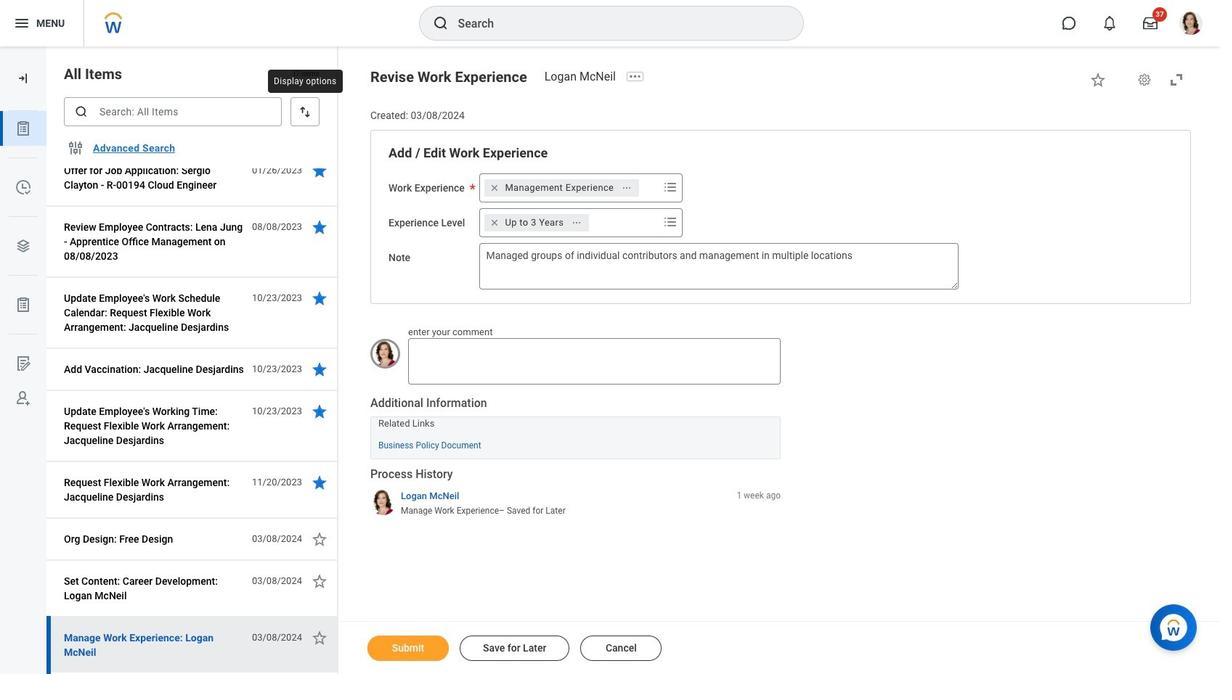 Task type: describe. For each thing, give the bounding box(es) containing it.
prompts image
[[662, 179, 680, 196]]

up to 3 years element
[[505, 216, 564, 229]]

related actions image for management experience element
[[622, 183, 632, 193]]

x small image for management experience element
[[488, 181, 502, 195]]

2 star image from the top
[[311, 573, 328, 591]]

item list element
[[46, 0, 339, 675]]

search image
[[432, 15, 449, 32]]

transformation import image
[[16, 71, 31, 86]]

management experience, press delete to clear value. option
[[485, 179, 640, 197]]

Search: All Items text field
[[64, 97, 282, 126]]

inbox large image
[[1144, 16, 1158, 31]]

additional information region
[[371, 396, 781, 460]]

x small image for up to 3 years element
[[488, 216, 502, 230]]

justify image
[[13, 15, 31, 32]]

user plus image
[[15, 390, 32, 408]]

gear image
[[1138, 73, 1152, 87]]

fullscreen image
[[1168, 71, 1186, 89]]

notifications large image
[[1103, 16, 1117, 31]]

1 clipboard image from the top
[[15, 120, 32, 137]]

configure image
[[67, 139, 84, 157]]

management experience element
[[505, 181, 614, 195]]



Task type: locate. For each thing, give the bounding box(es) containing it.
related actions image
[[622, 183, 632, 193], [572, 218, 582, 228]]

star image
[[311, 474, 328, 492], [311, 573, 328, 591], [311, 630, 328, 647]]

process history region
[[371, 467, 781, 522]]

logan mcneil element
[[545, 70, 625, 84]]

0 vertical spatial related actions image
[[622, 183, 632, 193]]

sort image
[[298, 105, 312, 119]]

x small image up up to 3 years, press delete to clear value. option
[[488, 181, 502, 195]]

None text field
[[408, 339, 781, 385]]

clipboard image down transformation import icon
[[15, 120, 32, 137]]

related actions image inside management experience, press delete to clear value. option
[[622, 183, 632, 193]]

rename image
[[15, 355, 32, 373]]

profile logan mcneil image
[[1180, 12, 1203, 38]]

1 vertical spatial star image
[[311, 573, 328, 591]]

up to 3 years, press delete to clear value. option
[[485, 214, 589, 232]]

group
[[389, 144, 1173, 290]]

2 vertical spatial star image
[[311, 630, 328, 647]]

star image
[[1090, 71, 1107, 89], [311, 162, 328, 179], [311, 219, 328, 236], [311, 290, 328, 307], [311, 361, 328, 379], [311, 403, 328, 421], [311, 531, 328, 549]]

1 vertical spatial clipboard image
[[15, 296, 32, 314]]

tooltip
[[264, 65, 347, 97]]

action bar region
[[339, 622, 1221, 675]]

employee's photo (logan mcneil) image
[[371, 339, 400, 369]]

x small image inside management experience, press delete to clear value. option
[[488, 181, 502, 195]]

0 vertical spatial x small image
[[488, 181, 502, 195]]

x small image inside up to 3 years, press delete to clear value. option
[[488, 216, 502, 230]]

1 x small image from the top
[[488, 181, 502, 195]]

prompts image
[[662, 213, 680, 231]]

clipboard image up rename 'image'
[[15, 296, 32, 314]]

related actions image for up to 3 years element
[[572, 218, 582, 228]]

0 vertical spatial clipboard image
[[15, 120, 32, 137]]

perspective image
[[15, 238, 32, 255]]

list
[[0, 111, 46, 416]]

3 star image from the top
[[311, 630, 328, 647]]

2 x small image from the top
[[488, 216, 502, 230]]

Search Workday  search field
[[458, 7, 773, 39]]

related actions image inside up to 3 years, press delete to clear value. option
[[572, 218, 582, 228]]

related actions image left prompts image
[[622, 183, 632, 193]]

1 horizontal spatial related actions image
[[622, 183, 632, 193]]

1 vertical spatial x small image
[[488, 216, 502, 230]]

1 star image from the top
[[311, 474, 328, 492]]

1 vertical spatial related actions image
[[572, 218, 582, 228]]

2 clipboard image from the top
[[15, 296, 32, 314]]

x small image left up to 3 years element
[[488, 216, 502, 230]]

x small image
[[488, 181, 502, 195], [488, 216, 502, 230]]

search image
[[74, 105, 89, 119]]

related actions image down management experience, press delete to clear value. option
[[572, 218, 582, 228]]

0 horizontal spatial related actions image
[[572, 218, 582, 228]]

clock check image
[[15, 179, 32, 196]]

0 vertical spatial star image
[[311, 474, 328, 492]]

None text field
[[480, 243, 959, 290]]

clipboard image
[[15, 120, 32, 137], [15, 296, 32, 314]]



Task type: vqa. For each thing, say whether or not it's contained in the screenshot.
Export to Excel ICON
no



